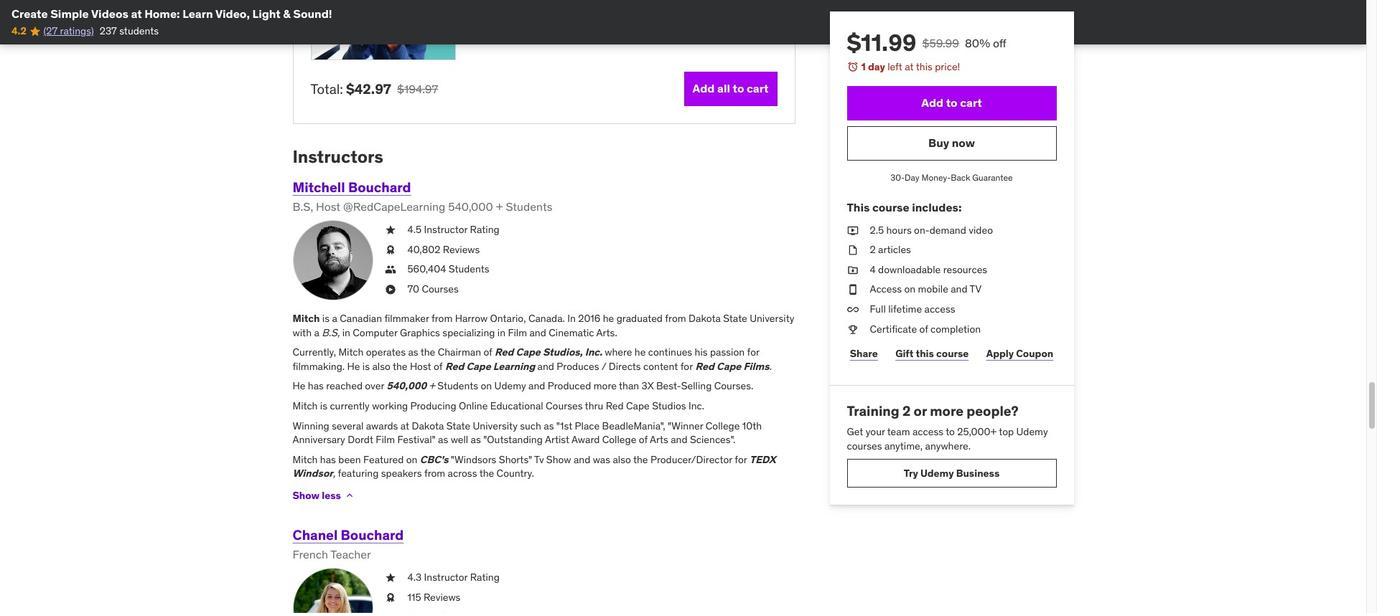 Task type: locate. For each thing, give the bounding box(es) containing it.
rating for chanel bouchard
[[470, 572, 500, 585]]

from for country.
[[424, 468, 445, 481]]

the down "windsors
[[479, 468, 494, 481]]

access inside the training 2 or more people? get your team access to 25,000+ top udemy courses anytime, anywhere.
[[913, 426, 943, 439]]

resources
[[943, 263, 987, 276]]

0 vertical spatial +
[[496, 199, 503, 214]]

instructor up 115 reviews
[[424, 572, 468, 585]]

2 instructor from the top
[[424, 572, 468, 585]]

0 vertical spatial instructor
[[424, 223, 468, 236]]

access down or
[[913, 426, 943, 439]]

1 vertical spatial he
[[293, 380, 305, 393]]

1 vertical spatial 2
[[902, 403, 911, 420]]

reviews down 4.3 instructor rating at the left bottom of page
[[424, 591, 461, 604]]

xsmall image
[[847, 244, 858, 258], [384, 263, 396, 277], [384, 572, 396, 586], [384, 591, 396, 606]]

has down filmmaking.
[[308, 380, 324, 393]]

of down currently, mitch operates as the chairman of red cape studios, inc.
[[434, 360, 443, 373]]

access down mobile
[[924, 303, 955, 316]]

1 horizontal spatial b.s,
[[322, 326, 340, 339]]

add down price!
[[921, 95, 944, 110]]

also right was
[[613, 454, 631, 467]]

0 vertical spatial he
[[347, 360, 360, 373]]

2 rating from the top
[[470, 572, 500, 585]]

add inside button
[[921, 95, 944, 110]]

he up arts.
[[603, 312, 614, 325]]

film down awards
[[376, 434, 395, 447]]

courses inside he has reached over 540,000 + students on udemy and produced more than 3x best-selling courses. mitch is currently working producing online educational courses thru red cape studios inc. winning several awards at dakota state university such as "1st place beadlemania", "winner college 10th anniversary dordt film festival" as well as "outstanding artist award college of arts and sciences".
[[546, 400, 583, 413]]

1 horizontal spatial more
[[930, 403, 964, 420]]

state inside he has reached over 540,000 + students on udemy and produced more than 3x best-selling courses. mitch is currently working producing online educational courses thru red cape studios inc. winning several awards at dakota state university such as "1st place beadlemania", "winner college 10th anniversary dordt film festival" as well as "outstanding artist award college of arts and sciences".
[[446, 420, 470, 433]]

xsmall image for full
[[847, 303, 858, 317]]

to inside add all to cart 'button'
[[733, 81, 744, 96]]

0 vertical spatial reviews
[[443, 243, 480, 256]]

of down specializing
[[483, 346, 492, 359]]

also down operates
[[372, 360, 390, 373]]

$11.99
[[847, 28, 917, 57]]

xsmall image for 4
[[847, 263, 858, 277]]

instructor up 40,802 reviews
[[424, 223, 468, 236]]

udemy
[[494, 380, 526, 393], [1016, 426, 1048, 439], [920, 467, 954, 480]]

for left tedx
[[735, 454, 747, 467]]

specializing
[[443, 326, 495, 339]]

1 vertical spatial at
[[905, 60, 914, 73]]

$59.99
[[922, 36, 959, 50]]

0 horizontal spatial cart
[[747, 81, 769, 96]]

university up .
[[750, 312, 794, 325]]

1 horizontal spatial udemy
[[920, 467, 954, 480]]

to down price!
[[946, 95, 958, 110]]

training
[[847, 403, 899, 420]]

from up graphics
[[431, 312, 453, 325]]

and down "canada."
[[530, 326, 546, 339]]

0 vertical spatial is
[[362, 360, 370, 373]]

rating up 40,802 reviews
[[470, 223, 500, 236]]

try udemy business
[[904, 467, 1000, 480]]

1 horizontal spatial +
[[496, 199, 503, 214]]

ratings)
[[60, 25, 94, 38]]

udemy inside the training 2 or more people? get your team access to 25,000+ top udemy courses anytime, anywhere.
[[1016, 426, 1048, 439]]

1 vertical spatial he
[[635, 346, 646, 359]]

0 vertical spatial b.s,
[[293, 199, 313, 214]]

add inside 'button'
[[693, 81, 715, 96]]

is inside where he continues his passion for filmmaking. he is also the host of
[[362, 360, 370, 373]]

540,000 inside mitchell bouchard b.s, host @redcapelearning 540,000 + students
[[448, 199, 493, 214]]

less
[[322, 489, 341, 502]]

off
[[993, 36, 1006, 50]]

at up festival" as
[[400, 420, 409, 433]]

rating right 4.3
[[470, 572, 500, 585]]

1 vertical spatial show
[[293, 489, 320, 502]]

+ up 4.5 instructor rating
[[496, 199, 503, 214]]

the right as
[[421, 346, 435, 359]]

0 vertical spatial university
[[750, 312, 794, 325]]

course up hours
[[872, 201, 909, 215]]

0 horizontal spatial inc.
[[585, 346, 602, 359]]

gift this course
[[895, 347, 969, 360]]

0 vertical spatial courses
[[422, 283, 459, 296]]

university inside he has reached over 540,000 + students on udemy and produced more than 3x best-selling courses. mitch is currently working producing online educational courses thru red cape studios inc. winning several awards at dakota state university such as "1st place beadlemania", "winner college 10th anniversary dordt film festival" as well as "outstanding artist award college of arts and sciences".
[[473, 420, 518, 433]]

currently,
[[293, 346, 336, 359]]

instructor
[[424, 223, 468, 236], [424, 572, 468, 585]]

2 horizontal spatial udemy
[[1016, 426, 1048, 439]]

0 horizontal spatial state
[[446, 420, 470, 433]]

xsmall image left 40,802
[[384, 243, 396, 257]]

french
[[293, 548, 328, 562]]

college up was
[[602, 434, 636, 447]]

cart up now
[[960, 95, 982, 110]]

he
[[347, 360, 360, 373], [293, 380, 305, 393]]

this right gift
[[916, 347, 934, 360]]

has for mitch
[[320, 454, 336, 467]]

has up ,
[[320, 454, 336, 467]]

0 vertical spatial rating
[[470, 223, 500, 236]]

host down as
[[410, 360, 431, 373]]

canadian
[[340, 312, 382, 325]]

cart right the all
[[747, 81, 769, 96]]

reviews
[[443, 243, 480, 256], [424, 591, 461, 604]]

,
[[333, 468, 335, 481]]

0 vertical spatial students
[[506, 199, 552, 214]]

xsmall image left 4.3
[[384, 572, 396, 586]]

thru
[[585, 400, 603, 413]]

is inside he has reached over 540,000 + students on udemy and produced more than 3x best-selling courses. mitch is currently working producing online educational courses thru red cape studios inc. winning several awards at dakota state university such as "1st place beadlemania", "winner college 10th anniversary dordt film festival" as well as "outstanding artist award college of arts and sciences".
[[320, 400, 327, 413]]

to up anywhere.
[[946, 426, 955, 439]]

on up speakers
[[406, 454, 418, 467]]

is up winning
[[320, 400, 327, 413]]

state up well
[[446, 420, 470, 433]]

2 up 4
[[870, 244, 876, 256]]

to inside add to cart button
[[946, 95, 958, 110]]

for up the films
[[747, 346, 759, 359]]

money-
[[922, 172, 951, 183]]

show right tv
[[546, 454, 571, 467]]

produced
[[548, 380, 591, 393]]

40,802
[[407, 243, 440, 256]]

and right arts
[[671, 434, 688, 447]]

0 vertical spatial at
[[131, 6, 142, 21]]

1 vertical spatial host
[[410, 360, 431, 373]]

4.5 instructor rating
[[407, 223, 500, 236]]

state up passion at the bottom of page
[[723, 312, 747, 325]]

educational
[[490, 400, 543, 413]]

in down ontario,
[[497, 326, 505, 339]]

xsmall image left 560,404
[[384, 263, 396, 277]]

1 vertical spatial b.s,
[[322, 326, 340, 339]]

filmmaker
[[384, 312, 429, 325]]

reviews down 4.5 instructor rating
[[443, 243, 480, 256]]

at right left
[[905, 60, 914, 73]]

university up the as "outstanding
[[473, 420, 518, 433]]

xsmall image down the @redcapelearning
[[384, 223, 396, 237]]

full
[[870, 303, 886, 316]]

xsmall image for 70
[[384, 283, 396, 297]]

1 vertical spatial reviews
[[424, 591, 461, 604]]

bouchard inside mitchell bouchard b.s, host @redcapelearning 540,000 + students
[[348, 179, 411, 196]]

0 vertical spatial course
[[872, 201, 909, 215]]

xsmall image
[[384, 223, 396, 237], [847, 224, 858, 238], [384, 243, 396, 257], [847, 263, 858, 277], [384, 283, 396, 297], [847, 283, 858, 297], [847, 303, 858, 317], [847, 323, 858, 337], [344, 490, 355, 502]]

0 horizontal spatial more
[[594, 380, 617, 393]]

1 horizontal spatial inc.
[[689, 400, 704, 413]]

day
[[905, 172, 919, 183]]

1 vertical spatial courses
[[546, 400, 583, 413]]

mitch up with
[[293, 312, 320, 325]]

0 vertical spatial more
[[594, 380, 617, 393]]

0 vertical spatial film
[[508, 326, 527, 339]]

learning
[[493, 360, 535, 373]]

rating
[[470, 223, 500, 236], [470, 572, 500, 585]]

best-
[[656, 380, 681, 393]]

bouchard for chanel bouchard
[[341, 527, 404, 544]]

more inside the training 2 or more people? get your team access to 25,000+ top udemy courses anytime, anywhere.
[[930, 403, 964, 420]]

1 horizontal spatial show
[[546, 454, 571, 467]]

$11.99 $59.99 80% off
[[847, 28, 1006, 57]]

1 horizontal spatial university
[[750, 312, 794, 325]]

training 2 or more people? get your team access to 25,000+ top udemy courses anytime, anywhere.
[[847, 403, 1048, 453]]

1 instructor from the top
[[424, 223, 468, 236]]

show inside button
[[293, 489, 320, 502]]

rating for mitchell bouchard
[[470, 223, 500, 236]]

inc. up /
[[585, 346, 602, 359]]

cbc's
[[420, 454, 449, 467]]

and up educational
[[528, 380, 545, 393]]

0 vertical spatial for
[[747, 346, 759, 359]]

0 vertical spatial show
[[546, 454, 571, 467]]

1 horizontal spatial 540,000
[[448, 199, 493, 214]]

1 vertical spatial has
[[320, 454, 336, 467]]

bouchard up "teacher"
[[341, 527, 404, 544]]

1 vertical spatial +
[[429, 380, 435, 393]]

1 horizontal spatial 2
[[902, 403, 911, 420]]

1 horizontal spatial host
[[410, 360, 431, 373]]

is up 'over'
[[362, 360, 370, 373]]

students inside he has reached over 540,000 + students on udemy and produced more than 3x best-selling courses. mitch is currently working producing online educational courses thru red cape studios inc. winning several awards at dakota state university such as "1st place beadlemania", "winner college 10th anniversary dordt film festival" as well as "outstanding artist award college of arts and sciences".
[[437, 380, 478, 393]]

1 vertical spatial inc.
[[689, 400, 704, 413]]

has inside he has reached over 540,000 + students on udemy and produced more than 3x best-selling courses. mitch is currently working producing online educational courses thru red cape studios inc. winning several awards at dakota state university such as "1st place beadlemania", "winner college 10th anniversary dordt film festival" as well as "outstanding artist award college of arts and sciences".
[[308, 380, 324, 393]]

guarantee
[[972, 172, 1013, 183]]

0 vertical spatial dakota
[[689, 312, 721, 325]]

inc. down selling on the bottom
[[689, 400, 704, 413]]

0 vertical spatial 540,000
[[448, 199, 493, 214]]

of down full lifetime access
[[919, 323, 928, 336]]

40,802 reviews
[[407, 243, 480, 256]]

0 horizontal spatial in
[[342, 326, 350, 339]]

award
[[572, 434, 600, 447]]

show less
[[293, 489, 341, 502]]

1 vertical spatial 540,000
[[387, 380, 427, 393]]

0 horizontal spatial +
[[429, 380, 435, 393]]

a
[[314, 326, 319, 339]]

xsmall image left 'full'
[[847, 303, 858, 317]]

anywhere.
[[925, 440, 971, 453]]

xsmall image left 4
[[847, 263, 858, 277]]

0 horizontal spatial college
[[602, 434, 636, 447]]

0 horizontal spatial he
[[603, 312, 614, 325]]

mitchell bouchard image
[[293, 220, 373, 301]]

to right the all
[[733, 81, 744, 96]]

1 vertical spatial also
[[613, 454, 631, 467]]

of inside he has reached over 540,000 + students on udemy and produced more than 3x best-selling courses. mitch is currently working producing online educational courses thru red cape studios inc. winning several awards at dakota state university such as "1st place beadlemania", "winner college 10th anniversary dordt film festival" as well as "outstanding artist award college of arts and sciences".
[[639, 434, 648, 447]]

0 vertical spatial has
[[308, 380, 324, 393]]

bouchard inside 'chanel bouchard french teacher'
[[341, 527, 404, 544]]

+ up producing
[[429, 380, 435, 393]]

add to cart button
[[847, 86, 1057, 120]]

4.3
[[407, 572, 422, 585]]

filmmaking.
[[293, 360, 345, 373]]

create
[[11, 6, 48, 21]]

0 vertical spatial 2
[[870, 244, 876, 256]]

university inside "is a canadian filmmaker from harrow ontario, canada. in 2016 he graduated from dakota state university with a"
[[750, 312, 794, 325]]

udemy down learning
[[494, 380, 526, 393]]

films
[[743, 360, 769, 373]]

xsmall image left 2 articles
[[847, 244, 858, 258]]

1 horizontal spatial college
[[706, 420, 740, 433]]

well
[[451, 434, 468, 447]]

cart inside 'button'
[[747, 81, 769, 96]]

2
[[870, 244, 876, 256], [902, 403, 911, 420]]

instructors
[[293, 146, 383, 168]]

producer/director
[[650, 454, 732, 467]]

xsmall image right "less"
[[344, 490, 355, 502]]

courses down produced
[[546, 400, 583, 413]]

0 horizontal spatial he
[[293, 380, 305, 393]]

add left the all
[[693, 81, 715, 96]]

alarm image
[[847, 61, 858, 73]]

bouchard for mitchell bouchard
[[348, 179, 411, 196]]

course down "completion"
[[936, 347, 969, 360]]

sciences".
[[690, 434, 736, 447]]

xsmall image for 115 reviews
[[384, 591, 396, 606]]

1 horizontal spatial on
[[481, 380, 492, 393]]

70 courses
[[407, 283, 459, 296]]

0 horizontal spatial 540,000
[[387, 380, 427, 393]]

the down operates
[[393, 360, 407, 373]]

1 vertical spatial course
[[936, 347, 969, 360]]

1 vertical spatial rating
[[470, 572, 500, 585]]

2 in from the left
[[497, 326, 505, 339]]

1 horizontal spatial cart
[[960, 95, 982, 110]]

0 horizontal spatial 2
[[870, 244, 876, 256]]

has
[[308, 380, 324, 393], [320, 454, 336, 467]]

red up learning
[[495, 346, 514, 359]]

mitch has been featured on cbc's "windsors shorts" tv show and was also the producer/director for
[[293, 454, 750, 467]]

1 vertical spatial bouchard
[[341, 527, 404, 544]]

2 horizontal spatial on
[[904, 283, 916, 296]]

0 horizontal spatial university
[[473, 420, 518, 433]]

cape down passion at the bottom of page
[[717, 360, 741, 373]]

shorts"
[[499, 454, 532, 467]]

dakota up festival" as
[[412, 420, 444, 433]]

in
[[342, 326, 350, 339], [497, 326, 505, 339]]

0 vertical spatial bouchard
[[348, 179, 411, 196]]

more down /
[[594, 380, 617, 393]]

0 horizontal spatial b.s,
[[293, 199, 313, 214]]

0 horizontal spatial course
[[872, 201, 909, 215]]

0 horizontal spatial dakota
[[412, 420, 444, 433]]

xsmall image left 115
[[384, 591, 396, 606]]

udemy right try
[[920, 467, 954, 480]]

udemy right top
[[1016, 426, 1048, 439]]

he inside where he continues his passion for filmmaking. he is also the host of
[[347, 360, 360, 373]]

total:
[[311, 80, 343, 97]]

or
[[914, 403, 927, 420]]

xsmall image up share at right bottom
[[847, 323, 858, 337]]

course
[[872, 201, 909, 215], [936, 347, 969, 360]]

lifetime
[[888, 303, 922, 316]]

more inside he has reached over 540,000 + students on udemy and produced more than 3x best-selling courses. mitch is currently working producing online educational courses thru red cape studios inc. winning several awards at dakota state university such as "1st place beadlemania", "winner college 10th anniversary dordt film festival" as well as "outstanding artist award college of arts and sciences".
[[594, 380, 617, 393]]

in 2016
[[567, 312, 601, 325]]

more right or
[[930, 403, 964, 420]]

1 vertical spatial udemy
[[1016, 426, 1048, 439]]

this left price!
[[916, 60, 933, 73]]

1 vertical spatial dakota
[[412, 420, 444, 433]]

4.2
[[11, 25, 27, 38]]

courses
[[422, 283, 459, 296], [546, 400, 583, 413]]

he inside where he continues his passion for filmmaking. he is also the host of
[[635, 346, 646, 359]]

0 vertical spatial state
[[723, 312, 747, 325]]

of left arts
[[639, 434, 648, 447]]

country.
[[497, 468, 534, 481]]

show down windsor
[[293, 489, 320, 502]]

dakota inside he has reached over 540,000 + students on udemy and produced more than 3x best-selling courses. mitch is currently working producing online educational courses thru red cape studios inc. winning several awards at dakota state university such as "1st place beadlemania", "winner college 10th anniversary dordt film festival" as well as "outstanding artist award college of arts and sciences".
[[412, 420, 444, 433]]

home:
[[144, 6, 180, 21]]

3x
[[642, 380, 654, 393]]

1 vertical spatial state
[[446, 420, 470, 433]]

1 vertical spatial this
[[916, 347, 934, 360]]

add all to cart button
[[684, 72, 777, 106]]

1 rating from the top
[[470, 223, 500, 236]]

dakota up his
[[689, 312, 721, 325]]

from down "cbc's"
[[424, 468, 445, 481]]

1 horizontal spatial state
[[723, 312, 747, 325]]

red right 'thru'
[[606, 400, 624, 413]]

college up sciences".
[[706, 420, 740, 433]]

b.s, right a
[[322, 326, 340, 339]]

your
[[866, 426, 885, 439]]

studios
[[652, 400, 686, 413]]

1 vertical spatial film
[[376, 434, 395, 447]]

b.s, down the mitchell
[[293, 199, 313, 214]]

add all to cart
[[693, 81, 769, 96]]

0 horizontal spatial is
[[320, 400, 327, 413]]

cape down than
[[626, 400, 650, 413]]

arts.
[[596, 326, 617, 339]]

instructor for chanel bouchard
[[424, 572, 468, 585]]

1 vertical spatial is
[[320, 400, 327, 413]]

has for he
[[308, 380, 324, 393]]

he up directs
[[635, 346, 646, 359]]

film
[[508, 326, 527, 339], [376, 434, 395, 447]]

1 horizontal spatial dakota
[[689, 312, 721, 325]]

xsmall image left "70"
[[384, 283, 396, 297]]

0 horizontal spatial on
[[406, 454, 418, 467]]

0 vertical spatial on
[[904, 283, 916, 296]]

more
[[594, 380, 617, 393], [930, 403, 964, 420]]

540,000 up 4.5 instructor rating
[[448, 199, 493, 214]]

0 vertical spatial college
[[706, 420, 740, 433]]

1 horizontal spatial in
[[497, 326, 505, 339]]

bouchard
[[348, 179, 411, 196], [341, 527, 404, 544]]

1 vertical spatial instructor
[[424, 572, 468, 585]]

1 horizontal spatial he
[[635, 346, 646, 359]]

for down continues
[[680, 360, 693, 373]]

0 horizontal spatial also
[[372, 360, 390, 373]]

in down canadian
[[342, 326, 350, 339]]

2 vertical spatial at
[[400, 420, 409, 433]]

1 vertical spatial for
[[680, 360, 693, 373]]

at up students
[[131, 6, 142, 21]]

1 horizontal spatial at
[[400, 420, 409, 433]]

+ inside he has reached over 540,000 + students on udemy and produced more than 3x best-selling courses. mitch is currently working producing online educational courses thru red cape studios inc. winning several awards at dakota state university such as "1st place beadlemania", "winner college 10th anniversary dordt film festival" as well as "outstanding artist award college of arts and sciences".
[[429, 380, 435, 393]]

is a
[[322, 312, 337, 325]]

xsmall image left access on the right of page
[[847, 283, 858, 297]]

1 horizontal spatial add
[[921, 95, 944, 110]]

students
[[119, 25, 159, 38]]

he up reached
[[347, 360, 360, 373]]

such
[[520, 420, 541, 433]]

0 vertical spatial host
[[316, 199, 340, 214]]

0 horizontal spatial film
[[376, 434, 395, 447]]



Task type: describe. For each thing, give the bounding box(es) containing it.
teacher
[[330, 548, 371, 562]]

graphics
[[400, 326, 440, 339]]

courses.
[[714, 380, 753, 393]]

and left tv
[[951, 283, 968, 296]]

film inside he has reached over 540,000 + students on udemy and produced more than 3x best-selling courses. mitch is currently working producing online educational courses thru red cape studios inc. winning several awards at dakota state university such as "1st place beadlemania", "winner college 10th anniversary dordt film festival" as well as "outstanding artist award college of arts and sciences".
[[376, 434, 395, 447]]

learn
[[182, 6, 213, 21]]

windsor
[[293, 468, 333, 481]]

1 day left at this price!
[[861, 60, 960, 73]]

red inside he has reached over 540,000 + students on udemy and produced more than 3x best-selling courses. mitch is currently working producing online educational courses thru red cape studios inc. winning several awards at dakota state university such as "1st place beadlemania", "winner college 10th anniversary dordt film festival" as well as "outstanding artist award college of arts and sciences".
[[606, 400, 624, 413]]

xsmall image for 560,404 students
[[384, 263, 396, 277]]

+ inside mitchell bouchard b.s, host @redcapelearning 540,000 + students
[[496, 199, 503, 214]]

, featuring speakers from across the country.
[[333, 468, 537, 481]]

at inside he has reached over 540,000 + students on udemy and produced more than 3x best-selling courses. mitch is currently working producing online educational courses thru red cape studios inc. winning several awards at dakota state university such as "1st place beadlemania", "winner college 10th anniversary dordt film festival" as well as "outstanding artist award college of arts and sciences".
[[400, 420, 409, 433]]

reviews for chanel bouchard
[[424, 591, 461, 604]]

price!
[[935, 60, 960, 73]]

cape inside he has reached over 540,000 + students on udemy and produced more than 3x best-selling courses. mitch is currently working producing online educational courses thru red cape studios inc. winning several awards at dakota state university such as "1st place beadlemania", "winner college 10th anniversary dordt film festival" as well as "outstanding artist award college of arts and sciences".
[[626, 400, 650, 413]]

simple
[[50, 6, 89, 21]]

harrow
[[455, 312, 488, 325]]

and left was
[[574, 454, 590, 467]]

xsmall image for access
[[847, 283, 858, 297]]

gift
[[895, 347, 914, 360]]

with
[[293, 326, 312, 339]]

2 vertical spatial udemy
[[920, 467, 954, 480]]

chanel bouchard link
[[293, 527, 404, 544]]

host inside where he continues his passion for filmmaking. he is also the host of
[[410, 360, 431, 373]]

dakota inside "is a canadian filmmaker from harrow ontario, canada. in 2016 he graduated from dakota state university with a"
[[689, 312, 721, 325]]

115
[[407, 591, 421, 604]]

1 vertical spatial college
[[602, 434, 636, 447]]

add to cart
[[921, 95, 982, 110]]

mitchell bouchard b.s, host @redcapelearning 540,000 + students
[[293, 179, 552, 214]]

cape up learning
[[516, 346, 541, 359]]

sound!
[[293, 6, 332, 21]]

2 inside the training 2 or more people? get your team access to 25,000+ top udemy courses anytime, anywhere.
[[902, 403, 911, 420]]

host inside mitchell bouchard b.s, host @redcapelearning 540,000 + students
[[316, 199, 340, 214]]

1 this from the top
[[916, 60, 933, 73]]

passion
[[710, 346, 745, 359]]

cape down chairman
[[466, 360, 491, 373]]

udemy inside he has reached over 540,000 + students on udemy and produced more than 3x best-selling courses. mitch is currently working producing online educational courses thru red cape studios inc. winning several awards at dakota state university such as "1st place beadlemania", "winner college 10th anniversary dordt film festival" as well as "outstanding artist award college of arts and sciences".
[[494, 380, 526, 393]]

try udemy business link
[[847, 460, 1057, 488]]

4.3 instructor rating
[[407, 572, 500, 585]]

gift this course link
[[892, 340, 972, 368]]

mitch down computer
[[338, 346, 364, 359]]

to inside the training 2 or more people? get your team access to 25,000+ top udemy courses anytime, anywhere.
[[946, 426, 955, 439]]

selling
[[681, 380, 712, 393]]

winning
[[293, 420, 329, 433]]

back
[[951, 172, 970, 183]]

from up continues
[[665, 312, 686, 325]]

content
[[643, 360, 678, 373]]

create simple videos at home: learn video, light & sound!
[[11, 6, 332, 21]]

xsmall image inside show less button
[[344, 490, 355, 502]]

apply
[[986, 347, 1014, 360]]

ontario,
[[490, 312, 526, 325]]

0 vertical spatial access
[[924, 303, 955, 316]]

mitch inside he has reached over 540,000 + students on udemy and produced more than 3x best-selling courses. mitch is currently working producing online educational courses thru red cape studios inc. winning several awards at dakota state university such as "1st place beadlemania", "winner college 10th anniversary dordt film festival" as well as "outstanding artist award college of arts and sciences".
[[293, 400, 318, 413]]

articles
[[878, 244, 911, 256]]

apply coupon
[[986, 347, 1053, 360]]

instructor for mitchell bouchard
[[424, 223, 468, 236]]

add for add to cart
[[921, 95, 944, 110]]

0 vertical spatial inc.
[[585, 346, 602, 359]]

mitchell
[[293, 179, 345, 196]]

1 horizontal spatial course
[[936, 347, 969, 360]]

xsmall image for 2 articles
[[847, 244, 858, 258]]

inc. inside he has reached over 540,000 + students on udemy and produced more than 3x best-selling courses. mitch is currently working producing online educational courses thru red cape studios inc. winning several awards at dakota state university such as "1st place beadlemania", "winner college 10th anniversary dordt film festival" as well as "outstanding artist award college of arts and sciences".
[[689, 400, 704, 413]]

the inside where he continues his passion for filmmaking. he is also the host of
[[393, 360, 407, 373]]

540,000 inside he has reached over 540,000 + students on udemy and produced more than 3x best-selling courses. mitch is currently working producing online educational courses thru red cape studios inc. winning several awards at dakota state university such as "1st place beadlemania", "winner college 10th anniversary dordt film festival" as well as "outstanding artist award college of arts and sciences".
[[387, 380, 427, 393]]

red down chairman
[[445, 360, 464, 373]]

share button
[[847, 340, 881, 368]]

1 vertical spatial students
[[449, 263, 489, 276]]

he has reached over 540,000 + students on udemy and produced more than 3x best-selling courses. mitch is currently working producing online educational courses thru red cape studios inc. winning several awards at dakota state university such as "1st place beadlemania", "winner college 10th anniversary dordt film festival" as well as "outstanding artist award college of arts and sciences".
[[293, 380, 762, 447]]

mitch up windsor
[[293, 454, 318, 467]]

left
[[888, 60, 902, 73]]

continues
[[648, 346, 692, 359]]

as
[[408, 346, 418, 359]]

where he continues his passion for filmmaking. he is also the host of
[[293, 346, 759, 373]]

xsmall image for 4.5
[[384, 223, 396, 237]]

total: $42.97 $194.97
[[311, 80, 438, 97]]

(27 ratings)
[[43, 25, 94, 38]]

and down studios,
[[537, 360, 554, 373]]

xsmall image for certificate
[[847, 323, 858, 337]]

b.s, inside mitchell bouchard b.s, host @redcapelearning 540,000 + students
[[293, 199, 313, 214]]

producing
[[410, 400, 456, 413]]

1 horizontal spatial also
[[613, 454, 631, 467]]

online
[[459, 400, 488, 413]]

b.s, in computer graphics specializing in film and cinematic arts.
[[319, 326, 617, 339]]

on inside he has reached over 540,000 + students on udemy and produced more than 3x best-selling courses. mitch is currently working producing online educational courses thru red cape studios inc. winning several awards at dakota state university such as "1st place beadlemania", "winner college 10th anniversary dordt film festival" as well as "outstanding artist award college of arts and sciences".
[[481, 380, 492, 393]]

he inside "is a canadian filmmaker from harrow ontario, canada. in 2016 he graduated from dakota state university with a"
[[603, 312, 614, 325]]

directs
[[609, 360, 641, 373]]

xsmall image for 40,802
[[384, 243, 396, 257]]

arts
[[650, 434, 668, 447]]

4 downloadable resources
[[870, 263, 987, 276]]

560,404
[[407, 263, 446, 276]]

$42.97
[[346, 80, 391, 97]]

also inside where he continues his passion for filmmaking. he is also the host of
[[372, 360, 390, 373]]

than
[[619, 380, 639, 393]]

70
[[407, 283, 419, 296]]

beadlemania", "winner
[[602, 420, 703, 433]]

1 in from the left
[[342, 326, 350, 339]]

state inside "is a canadian filmmaker from harrow ontario, canada. in 2016 he graduated from dakota state university with a"
[[723, 312, 747, 325]]

2.5 hours on-demand video
[[870, 224, 993, 237]]

1
[[861, 60, 866, 73]]

anniversary
[[293, 434, 345, 447]]

add for add all to cart
[[693, 81, 715, 96]]

place
[[575, 420, 600, 433]]

share
[[850, 347, 878, 360]]

as "outstanding
[[471, 434, 543, 447]]

full lifetime access
[[870, 303, 955, 316]]

red down his
[[695, 360, 714, 373]]

buy now
[[928, 136, 975, 150]]

xsmall image for 2.5
[[847, 224, 858, 238]]

red cape learning and produces / directs content for red cape films .
[[445, 360, 772, 373]]

from for canada.
[[431, 312, 453, 325]]

tv
[[970, 283, 982, 296]]

this
[[847, 201, 870, 215]]

0 horizontal spatial courses
[[422, 283, 459, 296]]

access
[[870, 283, 902, 296]]

students inside mitchell bouchard b.s, host @redcapelearning 540,000 + students
[[506, 199, 552, 214]]

10th
[[742, 420, 762, 433]]

featuring
[[338, 468, 379, 481]]

for inside where he continues his passion for filmmaking. he is also the host of
[[747, 346, 759, 359]]

chanel bouchard image
[[293, 569, 373, 614]]

2 this from the top
[[916, 347, 934, 360]]

get
[[847, 426, 863, 439]]

awards
[[366, 420, 398, 433]]

video
[[969, 224, 993, 237]]

25,000+
[[957, 426, 997, 439]]

the down beadlemania", "winner
[[633, 454, 648, 467]]

&
[[283, 6, 291, 21]]

at for home:
[[131, 6, 142, 21]]

anytime,
[[885, 440, 923, 453]]

cart inside button
[[960, 95, 982, 110]]

is a canadian filmmaker from harrow ontario, canada. in 2016 he graduated from dakota state university with a
[[293, 312, 794, 339]]

apply coupon button
[[983, 340, 1057, 368]]

xsmall image for 4.3 instructor rating
[[384, 572, 396, 586]]

2 vertical spatial on
[[406, 454, 418, 467]]

he inside he has reached over 540,000 + students on udemy and produced more than 3x best-selling courses. mitch is currently working producing online educational courses thru red cape studios inc. winning several awards at dakota state university such as "1st place beadlemania", "winner college 10th anniversary dordt film festival" as well as "outstanding artist award college of arts and sciences".
[[293, 380, 305, 393]]

4
[[870, 263, 876, 276]]

/
[[601, 360, 606, 373]]

2 vertical spatial for
[[735, 454, 747, 467]]

(27
[[43, 25, 58, 38]]

completion
[[931, 323, 981, 336]]

certificate
[[870, 323, 917, 336]]

cinematic
[[549, 326, 594, 339]]

artist
[[545, 434, 569, 447]]

day
[[868, 60, 885, 73]]

1 horizontal spatial film
[[508, 326, 527, 339]]

across
[[448, 468, 477, 481]]

of inside where he continues his passion for filmmaking. he is also the host of
[[434, 360, 443, 373]]

$194.97
[[397, 82, 438, 96]]

at for this
[[905, 60, 914, 73]]

try
[[904, 467, 918, 480]]

reviews for mitchell bouchard
[[443, 243, 480, 256]]

business
[[956, 467, 1000, 480]]

graduated
[[617, 312, 663, 325]]

top
[[999, 426, 1014, 439]]

currently
[[330, 400, 370, 413]]



Task type: vqa. For each thing, say whether or not it's contained in the screenshot.
the How
no



